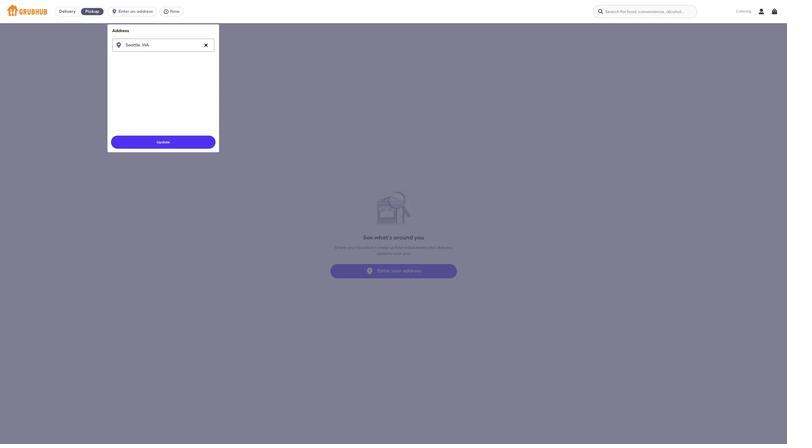 Task type: vqa. For each thing, say whether or not it's contained in the screenshot.
leftmost 'address'
yes



Task type: describe. For each thing, give the bounding box(es) containing it.
delivery
[[59, 9, 76, 14]]

catering
[[736, 9, 752, 13]]

enter for enter an address
[[119, 9, 129, 14]]

find
[[395, 245, 403, 250]]

us
[[390, 245, 394, 250]]

restaurants
[[404, 245, 427, 250]]

svg image inside now button
[[163, 9, 169, 15]]

share your location to help us find restaurants and delivery options near you
[[335, 245, 453, 256]]

location
[[357, 245, 374, 250]]

your for share
[[347, 245, 356, 250]]

address for enter an address
[[137, 9, 153, 14]]

delivery
[[437, 245, 453, 250]]

your for enter
[[391, 268, 402, 274]]

update button
[[111, 136, 216, 149]]

catering button
[[732, 5, 756, 18]]

enter an address button
[[108, 7, 159, 16]]

update
[[157, 140, 170, 144]]

pickup button
[[80, 7, 105, 16]]

svg image
[[115, 42, 122, 49]]

near
[[393, 251, 402, 256]]

enter for enter your address
[[378, 268, 390, 274]]

address for enter your address
[[403, 268, 422, 274]]



Task type: locate. For each thing, give the bounding box(es) containing it.
address
[[112, 28, 129, 33]]

address
[[137, 9, 153, 14], [403, 268, 422, 274]]

1 vertical spatial you
[[403, 251, 411, 256]]

now button
[[159, 7, 186, 16]]

0 vertical spatial address
[[137, 9, 153, 14]]

you
[[414, 234, 424, 241], [403, 251, 411, 256]]

now
[[170, 9, 180, 14]]

your down near
[[391, 268, 402, 274]]

0 vertical spatial your
[[347, 245, 356, 250]]

see
[[363, 234, 373, 241]]

1 vertical spatial your
[[391, 268, 402, 274]]

see what's around you
[[363, 234, 424, 241]]

position icon image
[[366, 267, 374, 276]]

1 horizontal spatial you
[[414, 234, 424, 241]]

enter your address
[[378, 268, 422, 274]]

1 vertical spatial enter
[[378, 268, 390, 274]]

you inside share your location to help us find restaurants and delivery options near you
[[403, 251, 411, 256]]

address right an
[[137, 9, 153, 14]]

around
[[394, 234, 413, 241]]

address inside 'button'
[[403, 268, 422, 274]]

and
[[428, 245, 436, 250]]

0 vertical spatial you
[[414, 234, 424, 241]]

enter
[[119, 9, 129, 14], [378, 268, 390, 274]]

1 vertical spatial address
[[403, 268, 422, 274]]

enter right position icon
[[378, 268, 390, 274]]

enter left an
[[119, 9, 129, 14]]

1 horizontal spatial address
[[403, 268, 422, 274]]

0 horizontal spatial enter
[[119, 9, 129, 14]]

help
[[380, 245, 389, 250]]

what's
[[375, 234, 392, 241]]

an
[[130, 9, 136, 14]]

your inside 'button'
[[391, 268, 402, 274]]

1 horizontal spatial your
[[391, 268, 402, 274]]

delivery button
[[55, 7, 80, 16]]

0 horizontal spatial you
[[403, 251, 411, 256]]

enter your address button
[[330, 264, 457, 279]]

you right near
[[403, 251, 411, 256]]

enter inside 'button'
[[378, 268, 390, 274]]

your
[[347, 245, 356, 250], [391, 268, 402, 274]]

svg image inside enter an address button
[[111, 9, 117, 15]]

your right share
[[347, 245, 356, 250]]

address down restaurants
[[403, 268, 422, 274]]

options
[[377, 251, 392, 256]]

your inside share your location to help us find restaurants and delivery options near you
[[347, 245, 356, 250]]

enter inside button
[[119, 9, 129, 14]]

Enter an address search field
[[112, 39, 214, 52]]

address inside button
[[137, 9, 153, 14]]

0 vertical spatial enter
[[119, 9, 129, 14]]

to
[[375, 245, 379, 250]]

share
[[335, 245, 346, 250]]

pickup
[[85, 9, 99, 14]]

0 horizontal spatial address
[[137, 9, 153, 14]]

main navigation navigation
[[0, 0, 787, 445]]

1 horizontal spatial enter
[[378, 268, 390, 274]]

you up restaurants
[[414, 234, 424, 241]]

0 horizontal spatial your
[[347, 245, 356, 250]]

svg image
[[771, 8, 778, 15], [111, 9, 117, 15], [163, 9, 169, 15], [598, 9, 604, 15], [204, 43, 209, 48]]

enter an address
[[119, 9, 153, 14]]



